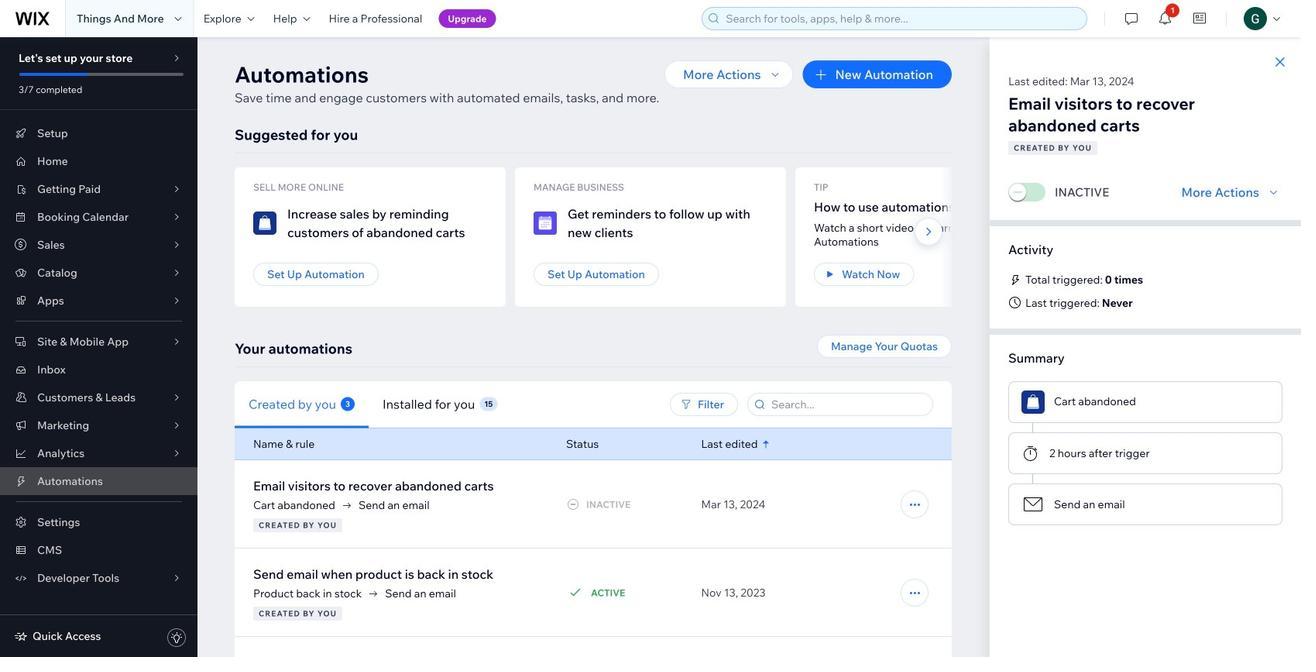 Task type: vqa. For each thing, say whether or not it's contained in the screenshot.
Search... field
yes



Task type: locate. For each thing, give the bounding box(es) containing it.
sidebar element
[[0, 37, 198, 657]]

category image
[[534, 212, 557, 235], [1022, 391, 1045, 414], [1022, 493, 1045, 516]]

Search... field
[[767, 394, 928, 415]]

1 vertical spatial category image
[[1022, 391, 1045, 414]]

tab list
[[235, 381, 602, 428]]

list
[[235, 167, 1302, 307]]



Task type: describe. For each thing, give the bounding box(es) containing it.
0 vertical spatial category image
[[534, 212, 557, 235]]

2 vertical spatial category image
[[1022, 493, 1045, 516]]

category image
[[253, 212, 277, 235]]

Search for tools, apps, help & more... field
[[722, 8, 1083, 29]]



